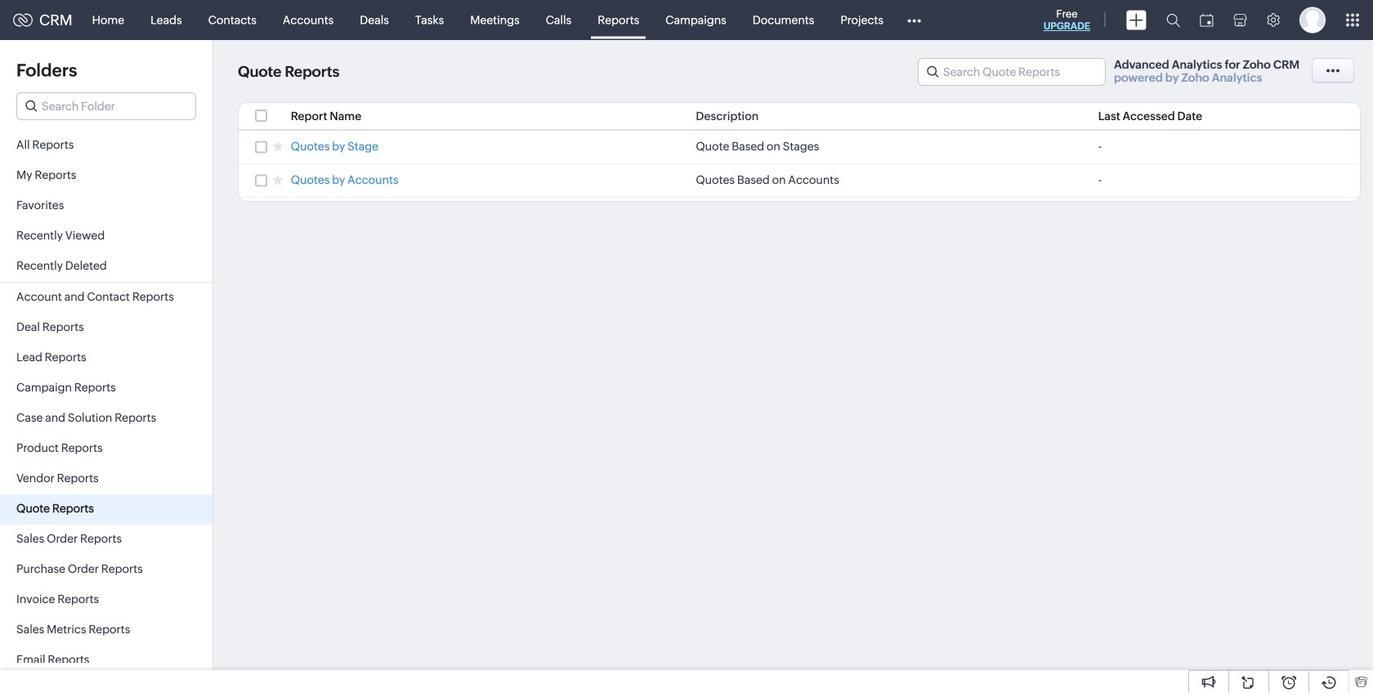 Task type: describe. For each thing, give the bounding box(es) containing it.
create menu image
[[1126, 10, 1147, 30]]

calendar image
[[1200, 13, 1214, 27]]

search image
[[1166, 13, 1180, 27]]

profile element
[[1290, 0, 1336, 40]]

logo image
[[13, 13, 33, 27]]

search element
[[1157, 0, 1190, 40]]

Search Quote Reports text field
[[919, 59, 1105, 85]]

Search Folder text field
[[17, 93, 195, 119]]

profile image
[[1300, 7, 1326, 33]]



Task type: vqa. For each thing, say whether or not it's contained in the screenshot.
Profile 'element' at the right of page
yes



Task type: locate. For each thing, give the bounding box(es) containing it.
Other Modules field
[[897, 7, 932, 33]]

create menu element
[[1116, 0, 1157, 40]]



